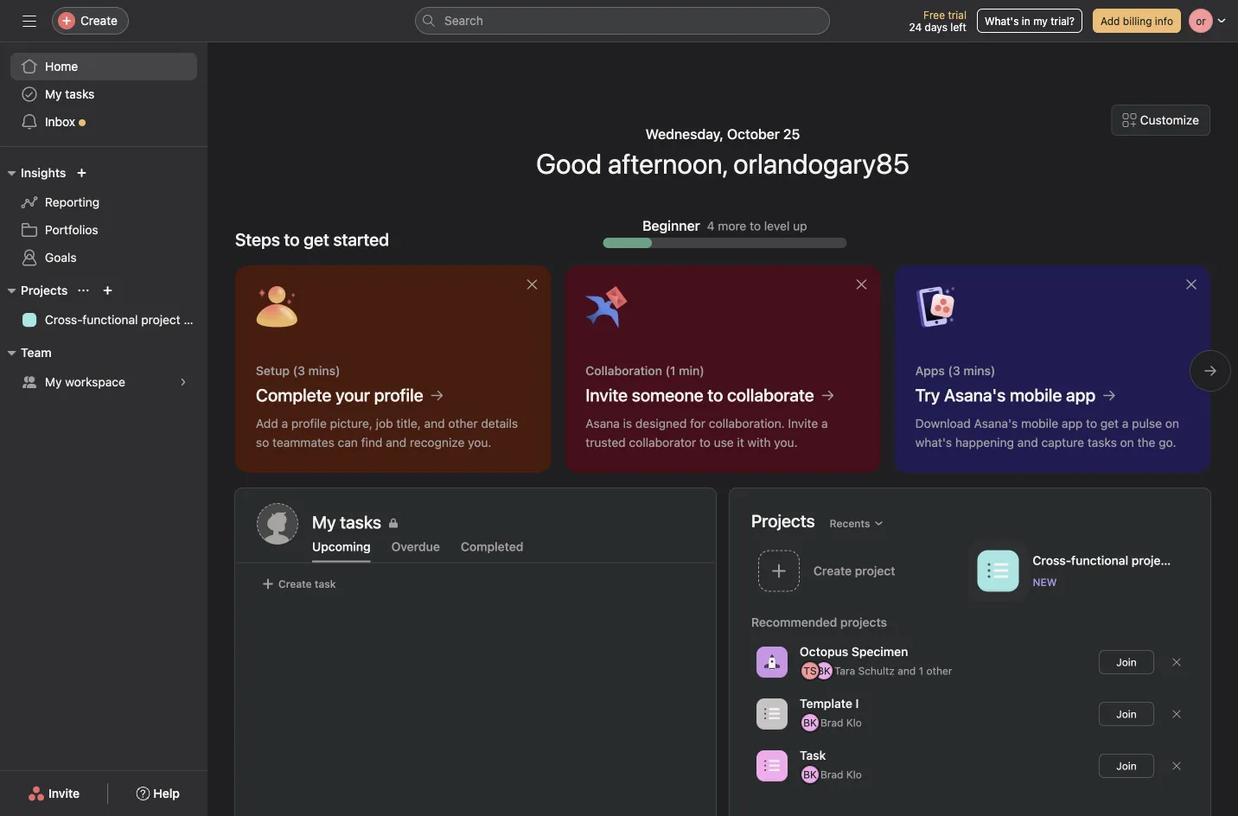 Task type: locate. For each thing, give the bounding box(es) containing it.
2 join from the top
[[1117, 708, 1137, 720]]

3 a from the left
[[1122, 416, 1129, 431]]

2 horizontal spatial a
[[1122, 416, 1129, 431]]

1 horizontal spatial a
[[822, 416, 828, 431]]

tasks
[[65, 87, 95, 101], [1088, 435, 1117, 450]]

tara schultz and 1 other
[[835, 665, 953, 677]]

template i link
[[800, 697, 859, 711]]

cross- down show options, current sort, top icon
[[45, 313, 82, 327]]

1 vertical spatial plan
[[1175, 553, 1200, 568]]

mobile inside "download asana's mobile app to get a pulse on what's happening and capture tasks on the go."
[[1021, 416, 1059, 431]]

and
[[424, 416, 445, 431], [386, 435, 407, 450], [1018, 435, 1038, 450], [898, 665, 916, 677]]

to left use
[[700, 435, 711, 450]]

1 you. from the left
[[468, 435, 492, 450]]

cross- inside projects element
[[45, 313, 82, 327]]

cross- up new
[[1033, 553, 1071, 568]]

0 vertical spatial my
[[45, 87, 62, 101]]

0 horizontal spatial other
[[448, 416, 478, 431]]

profile up the "title,"
[[374, 385, 423, 405]]

1 horizontal spatial dismiss image
[[1185, 278, 1199, 291]]

template i
[[800, 697, 859, 711]]

1 a from the left
[[282, 416, 288, 431]]

2 brad from the top
[[821, 769, 844, 781]]

1 vertical spatial dismiss recommendation image
[[1172, 709, 1182, 719]]

list image left task
[[764, 758, 780, 774]]

list image down the rocket icon
[[764, 707, 780, 722]]

brad down template i
[[821, 717, 844, 729]]

2 vertical spatial invite
[[48, 787, 80, 801]]

1 horizontal spatial plan
[[1175, 553, 1200, 568]]

1 dismiss recommendation image from the top
[[1172, 657, 1182, 668]]

asana's up happening
[[974, 416, 1018, 431]]

1 join button from the top
[[1099, 650, 1154, 675]]

1 vertical spatial klo
[[846, 769, 862, 781]]

my inside teams element
[[45, 375, 62, 389]]

plan inside projects element
[[184, 313, 207, 327]]

1 brad from the top
[[821, 717, 844, 729]]

asana's inside "download asana's mobile app to get a pulse on what's happening and capture tasks on the go."
[[974, 416, 1018, 431]]

setup (3 mins)
[[256, 364, 340, 378]]

0 vertical spatial projects
[[21, 283, 68, 297]]

dismiss image for try asana's mobile app
[[1185, 278, 1199, 291]]

create left task
[[278, 578, 312, 590]]

0 horizontal spatial project
[[141, 313, 180, 327]]

0 horizontal spatial you.
[[468, 435, 492, 450]]

profile inside add a profile picture, job title, and other details so teammates can find and recognize you.
[[291, 416, 327, 431]]

other right 1
[[927, 665, 953, 677]]

1 (3 mins) from the left
[[293, 364, 340, 378]]

2 my from the top
[[45, 375, 62, 389]]

1 horizontal spatial projects
[[751, 511, 815, 531]]

recents button
[[822, 512, 892, 536]]

0 vertical spatial on
[[1166, 416, 1179, 431]]

recents
[[830, 518, 870, 530]]

(3 mins)
[[293, 364, 340, 378], [948, 364, 996, 378]]

0 vertical spatial join
[[1117, 656, 1137, 668]]

collaborator
[[629, 435, 696, 450]]

1 horizontal spatial create
[[278, 578, 312, 590]]

2 vertical spatial bk
[[803, 769, 817, 781]]

dismiss recommendation image
[[1172, 657, 1182, 668], [1172, 709, 1182, 719]]

to left get
[[1086, 416, 1097, 431]]

1 vertical spatial brad
[[821, 769, 844, 781]]

my tasks
[[312, 512, 381, 532]]

0 horizontal spatial tasks
[[65, 87, 95, 101]]

1 horizontal spatial profile
[[374, 385, 423, 405]]

0 vertical spatial asana's
[[944, 385, 1006, 405]]

brad for task
[[821, 769, 844, 781]]

1 vertical spatial on
[[1120, 435, 1134, 450]]

my up inbox
[[45, 87, 62, 101]]

0 vertical spatial app
[[1066, 385, 1096, 405]]

my down team
[[45, 375, 62, 389]]

0 horizontal spatial plan
[[184, 313, 207, 327]]

cross- inside cross-functional project plan new
[[1033, 553, 1071, 568]]

klo for template i
[[846, 717, 862, 729]]

projects left recents
[[751, 511, 815, 531]]

recognize
[[410, 435, 465, 450]]

1 vertical spatial bk
[[803, 717, 817, 729]]

0 vertical spatial add
[[1101, 15, 1120, 27]]

0 vertical spatial project
[[141, 313, 180, 327]]

(3 mins) up complete
[[293, 364, 340, 378]]

on up go.
[[1166, 416, 1179, 431]]

free trial 24 days left
[[909, 9, 967, 33]]

0 vertical spatial invite
[[586, 385, 628, 405]]

see details, my workspace image
[[178, 377, 189, 387]]

1 horizontal spatial on
[[1166, 416, 1179, 431]]

1 vertical spatial brad klo
[[821, 769, 862, 781]]

invite button
[[16, 778, 91, 809]]

my workspace
[[45, 375, 125, 389]]

1 vertical spatial asana's
[[974, 416, 1018, 431]]

bk down task link
[[803, 769, 817, 781]]

mobile for download
[[1021, 416, 1059, 431]]

tasks inside global element
[[65, 87, 95, 101]]

1 vertical spatial tasks
[[1088, 435, 1117, 450]]

create task
[[278, 578, 336, 590]]

you. right with
[[774, 435, 798, 450]]

bk for task
[[803, 769, 817, 781]]

is
[[623, 416, 632, 431]]

left
[[951, 21, 967, 33]]

1 vertical spatial join button
[[1099, 702, 1154, 726]]

0 vertical spatial tasks
[[65, 87, 95, 101]]

a inside add a profile picture, job title, and other details so teammates can find and recognize you.
[[282, 416, 288, 431]]

my for my workspace
[[45, 375, 62, 389]]

functional inside projects element
[[82, 313, 138, 327]]

1 horizontal spatial other
[[927, 665, 953, 677]]

tasks down home
[[65, 87, 95, 101]]

bk for template i
[[803, 717, 817, 729]]

app inside "download asana's mobile app to get a pulse on what's happening and capture tasks on the go."
[[1062, 416, 1083, 431]]

0 horizontal spatial a
[[282, 416, 288, 431]]

0 horizontal spatial create
[[80, 13, 118, 28]]

asana's for try
[[944, 385, 1006, 405]]

and inside "download asana's mobile app to get a pulse on what's happening and capture tasks on the go."
[[1018, 435, 1038, 450]]

0 vertical spatial klo
[[846, 717, 862, 729]]

list image
[[764, 707, 780, 722], [764, 758, 780, 774]]

to inside asana is designed for collaboration. invite a trusted collaborator to use it with you.
[[700, 435, 711, 450]]

upcoming
[[312, 540, 371, 554]]

my inside global element
[[45, 87, 62, 101]]

a inside "download asana's mobile app to get a pulse on what's happening and capture tasks on the go."
[[1122, 416, 1129, 431]]

0 vertical spatial join button
[[1099, 650, 1154, 675]]

other up recognize
[[448, 416, 478, 431]]

1 vertical spatial join
[[1117, 708, 1137, 720]]

mobile up "download asana's mobile app to get a pulse on what's happening and capture tasks on the go."
[[1010, 385, 1062, 405]]

1 vertical spatial projects
[[751, 511, 815, 531]]

(3 mins) up the 'try asana's mobile app'
[[948, 364, 996, 378]]

wednesday, october 25 good afternoon, orlandogary85
[[536, 126, 910, 180]]

in
[[1022, 15, 1031, 27]]

to right steps
[[284, 229, 300, 249]]

portfolios
[[45, 223, 98, 237]]

team button
[[0, 342, 52, 363]]

2 brad klo from the top
[[821, 769, 862, 781]]

1 horizontal spatial project
[[1132, 553, 1172, 568]]

plan inside cross-functional project plan new
[[1175, 553, 1200, 568]]

add inside add a profile picture, job title, and other details so teammates can find and recognize you.
[[256, 416, 278, 431]]

teams element
[[0, 337, 208, 400]]

0 vertical spatial plan
[[184, 313, 207, 327]]

level
[[764, 219, 790, 233]]

free
[[924, 9, 945, 21]]

search
[[444, 13, 483, 28]]

and up recognize
[[424, 416, 445, 431]]

1 horizontal spatial cross-
[[1033, 553, 1071, 568]]

brad down task
[[821, 769, 844, 781]]

0 horizontal spatial cross-
[[45, 313, 82, 327]]

create for create task
[[278, 578, 312, 590]]

1 brad klo from the top
[[821, 717, 862, 729]]

other
[[448, 416, 478, 431], [927, 665, 953, 677]]

2 a from the left
[[822, 416, 828, 431]]

1 vertical spatial app
[[1062, 416, 1083, 431]]

asana is designed for collaboration. invite a trusted collaborator to use it with you.
[[586, 416, 828, 450]]

picture,
[[330, 416, 373, 431]]

project inside cross-functional project plan new
[[1132, 553, 1172, 568]]

profile for a
[[291, 416, 327, 431]]

0 horizontal spatial functional
[[82, 313, 138, 327]]

2 dismiss image from the left
[[1185, 278, 1199, 291]]

other inside add a profile picture, job title, and other details so teammates can find and recognize you.
[[448, 416, 478, 431]]

join
[[1117, 656, 1137, 668], [1117, 708, 1137, 720], [1117, 760, 1137, 772]]

1 horizontal spatial tasks
[[1088, 435, 1117, 450]]

you. down details
[[468, 435, 492, 450]]

find
[[361, 435, 383, 450]]

0 horizontal spatial add
[[256, 416, 278, 431]]

cross-functional project plan link
[[10, 306, 207, 334]]

brad klo
[[821, 717, 862, 729], [821, 769, 862, 781]]

bk down template
[[803, 717, 817, 729]]

0 vertical spatial cross-
[[45, 313, 82, 327]]

a right get
[[1122, 416, 1129, 431]]

list image for task
[[764, 758, 780, 774]]

projects down goals
[[21, 283, 68, 297]]

1 horizontal spatial invite
[[586, 385, 628, 405]]

create for create
[[80, 13, 118, 28]]

my tasks link
[[312, 510, 694, 535]]

0 vertical spatial profile
[[374, 385, 423, 405]]

1 vertical spatial profile
[[291, 416, 327, 431]]

app up "download asana's mobile app to get a pulse on what's happening and capture tasks on the go."
[[1066, 385, 1096, 405]]

a for invite
[[822, 416, 828, 431]]

brad for template i
[[821, 717, 844, 729]]

create inside dropdown button
[[80, 13, 118, 28]]

octopus specimen link
[[800, 645, 908, 659]]

go.
[[1159, 435, 1177, 450]]

24
[[909, 21, 922, 33]]

1 horizontal spatial add
[[1101, 15, 1120, 27]]

0 horizontal spatial dismiss image
[[525, 278, 539, 291]]

1 list image from the top
[[764, 707, 780, 722]]

0 horizontal spatial invite
[[48, 787, 80, 801]]

2 (3 mins) from the left
[[948, 364, 996, 378]]

0 vertical spatial brad
[[821, 717, 844, 729]]

on left the in the bottom of the page
[[1120, 435, 1134, 450]]

1 horizontal spatial functional
[[1071, 553, 1129, 568]]

0 horizontal spatial (3 mins)
[[293, 364, 340, 378]]

2 horizontal spatial invite
[[788, 416, 818, 431]]

bk
[[817, 665, 831, 677], [803, 717, 817, 729], [803, 769, 817, 781]]

0 vertical spatial dismiss recommendation image
[[1172, 657, 1182, 668]]

invite someone to collaborate
[[586, 385, 814, 405]]

0 horizontal spatial projects
[[21, 283, 68, 297]]

task
[[800, 748, 826, 763]]

invite
[[586, 385, 628, 405], [788, 416, 818, 431], [48, 787, 80, 801]]

1 dismiss image from the left
[[525, 278, 539, 291]]

add left billing
[[1101, 15, 1120, 27]]

collaboration
[[586, 364, 662, 378]]

1 vertical spatial create
[[278, 578, 312, 590]]

projects
[[21, 283, 68, 297], [751, 511, 815, 531]]

1 vertical spatial list image
[[764, 758, 780, 774]]

2 list image from the top
[[764, 758, 780, 774]]

october
[[727, 126, 780, 142]]

0 vertical spatial functional
[[82, 313, 138, 327]]

0 vertical spatial list image
[[764, 707, 780, 722]]

klo
[[846, 717, 862, 729], [846, 769, 862, 781]]

1 join from the top
[[1117, 656, 1137, 668]]

1 horizontal spatial you.
[[774, 435, 798, 450]]

my for my tasks
[[45, 87, 62, 101]]

1 vertical spatial functional
[[1071, 553, 1129, 568]]

mobile for try
[[1010, 385, 1062, 405]]

add up so
[[256, 416, 278, 431]]

invite for invite someone to collaborate
[[586, 385, 628, 405]]

a for try
[[1122, 416, 1129, 431]]

invite inside button
[[48, 787, 80, 801]]

1 vertical spatial add
[[256, 416, 278, 431]]

you. inside add a profile picture, job title, and other details so teammates can find and recognize you.
[[468, 435, 492, 450]]

trusted
[[586, 435, 626, 450]]

0 vertical spatial create
[[80, 13, 118, 28]]

2 vertical spatial join button
[[1099, 754, 1154, 778]]

functional inside cross-functional project plan new
[[1071, 553, 1129, 568]]

create inside "button"
[[278, 578, 312, 590]]

tasks down get
[[1088, 435, 1117, 450]]

1 vertical spatial other
[[927, 665, 953, 677]]

0 horizontal spatial profile
[[291, 416, 327, 431]]

up
[[793, 219, 807, 233]]

add inside button
[[1101, 15, 1120, 27]]

download asana's mobile app to get a pulse on what's happening and capture tasks on the go.
[[916, 416, 1179, 450]]

brad klo for template i
[[821, 717, 862, 729]]

collaboration.
[[709, 416, 785, 431]]

0 vertical spatial bk
[[817, 665, 831, 677]]

app up capture
[[1062, 416, 1083, 431]]

with
[[748, 435, 771, 450]]

add billing info button
[[1093, 9, 1181, 33]]

2 you. from the left
[[774, 435, 798, 450]]

customize
[[1140, 113, 1199, 127]]

bk right ts
[[817, 665, 831, 677]]

add
[[1101, 15, 1120, 27], [256, 416, 278, 431]]

join button for i
[[1099, 702, 1154, 726]]

dismiss image
[[525, 278, 539, 291], [1185, 278, 1199, 291]]

plan for cross-functional project plan new
[[1175, 553, 1200, 568]]

brad klo down task
[[821, 769, 862, 781]]

portfolios link
[[10, 216, 197, 244]]

1 klo from the top
[[846, 717, 862, 729]]

good
[[536, 147, 602, 180]]

0 vertical spatial brad klo
[[821, 717, 862, 729]]

brad klo down template i
[[821, 717, 862, 729]]

try asana's mobile app
[[916, 385, 1096, 405]]

1 vertical spatial cross-
[[1033, 553, 1071, 568]]

25
[[783, 126, 800, 142]]

4
[[707, 219, 715, 233]]

0 vertical spatial mobile
[[1010, 385, 1062, 405]]

a inside asana is designed for collaboration. invite a trusted collaborator to use it with you.
[[822, 416, 828, 431]]

create button
[[52, 7, 129, 35]]

a up teammates
[[282, 416, 288, 431]]

2 vertical spatial join
[[1117, 760, 1137, 772]]

list image
[[988, 561, 1009, 582]]

goals link
[[10, 244, 197, 272]]

billing
[[1123, 15, 1152, 27]]

2 dismiss recommendation image from the top
[[1172, 709, 1182, 719]]

to up asana is designed for collaboration. invite a trusted collaborator to use it with you.
[[708, 385, 723, 405]]

1 horizontal spatial (3 mins)
[[948, 364, 996, 378]]

reporting
[[45, 195, 100, 209]]

2 klo from the top
[[846, 769, 862, 781]]

join button
[[1099, 650, 1154, 675], [1099, 702, 1154, 726], [1099, 754, 1154, 778]]

details
[[481, 416, 518, 431]]

for
[[690, 416, 706, 431]]

complete
[[256, 385, 332, 405]]

create up home "link" on the top
[[80, 13, 118, 28]]

to left "level"
[[750, 219, 761, 233]]

1 vertical spatial project
[[1132, 553, 1172, 568]]

beginner 4 more to level up
[[643, 217, 807, 234]]

(3 mins) for asana's
[[948, 364, 996, 378]]

to inside beginner 4 more to level up
[[750, 219, 761, 233]]

title,
[[396, 416, 421, 431]]

1 vertical spatial mobile
[[1021, 416, 1059, 431]]

1 vertical spatial invite
[[788, 416, 818, 431]]

complete your profile
[[256, 385, 423, 405]]

completed
[[461, 540, 524, 554]]

profile up teammates
[[291, 416, 327, 431]]

2 join button from the top
[[1099, 702, 1154, 726]]

a right collaboration.
[[822, 416, 828, 431]]

1 vertical spatial my
[[45, 375, 62, 389]]

asana's down apps (3 mins)
[[944, 385, 1006, 405]]

get started
[[304, 229, 389, 249]]

1 my from the top
[[45, 87, 62, 101]]

on
[[1166, 416, 1179, 431], [1120, 435, 1134, 450]]

mobile up capture
[[1021, 416, 1059, 431]]

cross- for cross-functional project plan new
[[1033, 553, 1071, 568]]

and left capture
[[1018, 435, 1038, 450]]

app
[[1066, 385, 1096, 405], [1062, 416, 1083, 431]]

happening
[[956, 435, 1014, 450]]

0 vertical spatial other
[[448, 416, 478, 431]]



Task type: vqa. For each thing, say whether or not it's contained in the screenshot.


Task type: describe. For each thing, give the bounding box(es) containing it.
0 horizontal spatial on
[[1120, 435, 1134, 450]]

search list box
[[415, 7, 830, 35]]

schultz
[[858, 665, 895, 677]]

octopus specimen
[[800, 645, 908, 659]]

what's in my trial?
[[985, 15, 1075, 27]]

add for add a profile picture, job title, and other details so teammates can find and recognize you.
[[256, 416, 278, 431]]

wednesday,
[[646, 126, 724, 142]]

someone
[[632, 385, 704, 405]]

reporting link
[[10, 189, 197, 216]]

rocket image
[[764, 655, 780, 670]]

projects button
[[0, 280, 68, 301]]

show options, current sort, top image
[[78, 285, 89, 296]]

trial
[[948, 9, 967, 21]]

my tasks
[[45, 87, 95, 101]]

brad klo for task
[[821, 769, 862, 781]]

dismiss recommendation image for octopus specimen
[[1172, 657, 1182, 668]]

help button
[[125, 778, 191, 809]]

cross-functional project plan
[[45, 313, 207, 327]]

ts
[[804, 665, 817, 677]]

job
[[376, 416, 393, 431]]

pulse
[[1132, 416, 1162, 431]]

projects element
[[0, 275, 208, 337]]

cross- for cross-functional project plan
[[45, 313, 82, 327]]

completed button
[[461, 540, 524, 563]]

days
[[925, 21, 948, 33]]

plan for cross-functional project plan
[[184, 313, 207, 327]]

add profile photo image
[[257, 503, 298, 545]]

join for specimen
[[1117, 656, 1137, 668]]

project for cross-functional project plan new
[[1132, 553, 1172, 568]]

teammates
[[272, 435, 335, 450]]

download
[[916, 416, 971, 431]]

join button for specimen
[[1099, 650, 1154, 675]]

create project link
[[751, 545, 971, 600]]

3 join button from the top
[[1099, 754, 1154, 778]]

join for i
[[1117, 708, 1137, 720]]

add for add billing info
[[1101, 15, 1120, 27]]

app for download asana's mobile app to get a pulse on what's happening and capture tasks on the go.
[[1062, 416, 1083, 431]]

octopus
[[800, 645, 849, 659]]

try
[[916, 385, 940, 405]]

beginner
[[643, 217, 700, 234]]

functional for cross-functional project plan
[[82, 313, 138, 327]]

scroll card carousel right image
[[1204, 364, 1218, 378]]

and left 1
[[898, 665, 916, 677]]

capture
[[1042, 435, 1084, 450]]

list image for template i
[[764, 707, 780, 722]]

what's
[[916, 435, 952, 450]]

overdue button
[[391, 540, 440, 563]]

dismiss recommendation image
[[1172, 761, 1182, 771]]

and down job
[[386, 435, 407, 450]]

new image
[[76, 168, 87, 178]]

collaboration (1 min)
[[586, 364, 705, 378]]

invite inside asana is designed for collaboration. invite a trusted collaborator to use it with you.
[[788, 416, 818, 431]]

create task button
[[257, 572, 340, 596]]

apps
[[916, 364, 945, 378]]

it
[[737, 435, 744, 450]]

team
[[21, 345, 52, 360]]

dismiss image
[[855, 278, 869, 291]]

task
[[315, 578, 336, 590]]

collaborate
[[727, 385, 814, 405]]

klo for task
[[846, 769, 862, 781]]

project for cross-functional project plan
[[141, 313, 180, 327]]

add a profile picture, job title, and other details so teammates can find and recognize you.
[[256, 416, 518, 450]]

what's
[[985, 15, 1019, 27]]

setup
[[256, 364, 290, 378]]

global element
[[0, 42, 208, 146]]

insights button
[[0, 163, 66, 183]]

tasks inside "download asana's mobile app to get a pulse on what's happening and capture tasks on the go."
[[1088, 435, 1117, 450]]

home link
[[10, 53, 197, 80]]

to inside "download asana's mobile app to get a pulse on what's happening and capture tasks on the go."
[[1086, 416, 1097, 431]]

projects inside dropdown button
[[21, 283, 68, 297]]

insights
[[21, 166, 66, 180]]

new project or portfolio image
[[102, 285, 113, 296]]

asana
[[586, 416, 620, 431]]

steps to get started
[[235, 229, 389, 249]]

cross-functional project plan new
[[1033, 553, 1200, 588]]

info
[[1155, 15, 1174, 27]]

apps (3 mins)
[[916, 364, 996, 378]]

the
[[1138, 435, 1156, 450]]

more
[[718, 219, 747, 233]]

dismiss image for complete your profile
[[525, 278, 539, 291]]

(3 mins) for your
[[293, 364, 340, 378]]

overdue
[[391, 540, 440, 554]]

can
[[338, 435, 358, 450]]

my
[[1034, 15, 1048, 27]]

new
[[1033, 576, 1057, 588]]

i
[[856, 697, 859, 711]]

my tasks link
[[10, 80, 197, 108]]

template
[[800, 697, 853, 711]]

hide sidebar image
[[22, 14, 36, 28]]

profile for your
[[374, 385, 423, 405]]

steps
[[235, 229, 280, 249]]

(1 min)
[[665, 364, 705, 378]]

search button
[[415, 7, 830, 35]]

inbox
[[45, 115, 75, 129]]

tara
[[835, 665, 855, 677]]

asana's for download
[[974, 416, 1018, 431]]

functional for cross-functional project plan new
[[1071, 553, 1129, 568]]

insights element
[[0, 157, 208, 275]]

use
[[714, 435, 734, 450]]

designed
[[636, 416, 687, 431]]

specimen
[[852, 645, 908, 659]]

afternoon,
[[608, 147, 727, 180]]

recommended projects
[[751, 615, 887, 630]]

create project
[[814, 564, 896, 578]]

dismiss recommendation image for template i
[[1172, 709, 1182, 719]]

invite for invite
[[48, 787, 80, 801]]

your
[[336, 385, 370, 405]]

you. inside asana is designed for collaboration. invite a trusted collaborator to use it with you.
[[774, 435, 798, 450]]

app for try asana's mobile app
[[1066, 385, 1096, 405]]

orlandogary85
[[734, 147, 910, 180]]

goals
[[45, 250, 77, 265]]

inbox link
[[10, 108, 197, 136]]

3 join from the top
[[1117, 760, 1137, 772]]

1
[[919, 665, 924, 677]]



